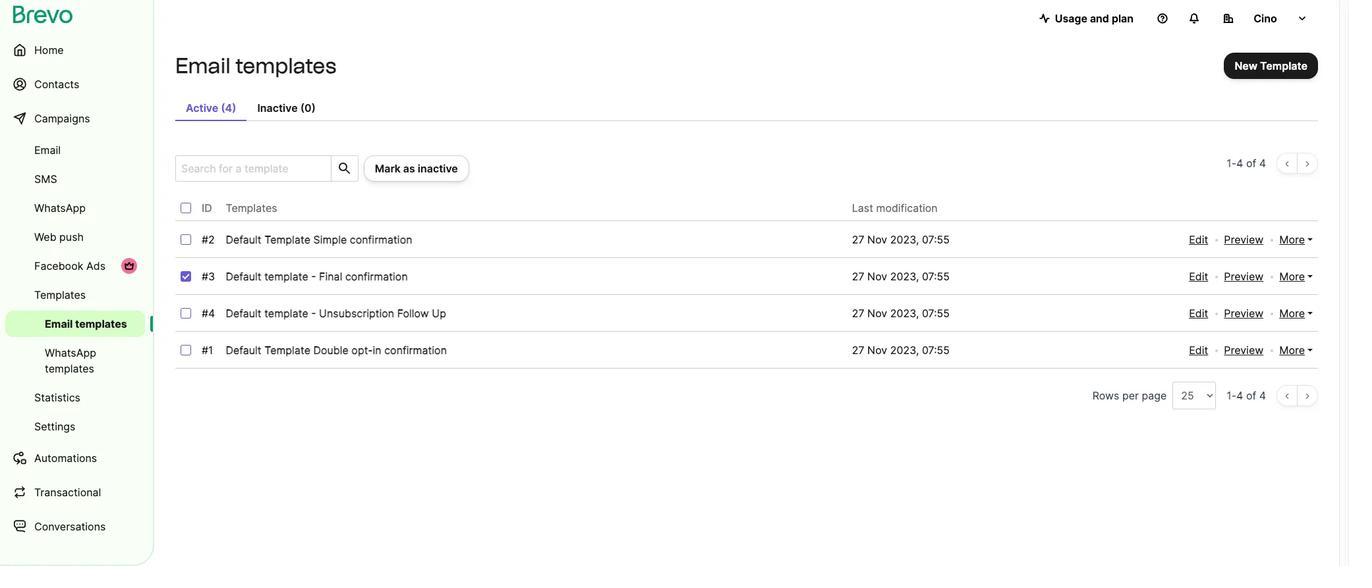 Task type: vqa. For each thing, say whether or not it's contained in the screenshot.
'&' within the the Save & Activate BUTTON
no



Task type: locate. For each thing, give the bounding box(es) containing it.
4 2023, from the top
[[890, 344, 919, 357]]

email templates
[[175, 53, 337, 78], [45, 318, 127, 331]]

default right the 3 at left
[[226, 270, 261, 283]]

1 vertical spatial of
[[1247, 390, 1257, 403]]

more button
[[1280, 232, 1313, 248], [1280, 269, 1313, 285], [1280, 306, 1313, 322], [1280, 343, 1313, 359]]

Campaign name search field
[[176, 156, 325, 181]]

final
[[319, 270, 342, 283]]

4
[[225, 102, 232, 115], [1237, 157, 1244, 170], [1260, 157, 1266, 170], [208, 307, 215, 320], [1237, 390, 1244, 403], [1260, 390, 1266, 403]]

of
[[1247, 157, 1257, 170], [1247, 390, 1257, 403]]

# down # 4
[[202, 344, 208, 357]]

template down default template - final confirmation link
[[264, 307, 308, 320]]

facebook ads
[[34, 260, 105, 273]]

07:55 for confirmation
[[922, 270, 950, 283]]

4 # from the top
[[202, 344, 208, 357]]

1 # from the top
[[202, 233, 208, 247]]

facebook ads link
[[5, 253, 145, 280]]

27 nov 2023, 07:55 for follow
[[852, 307, 950, 320]]

template
[[1260, 59, 1308, 73], [264, 233, 310, 247], [264, 344, 310, 357]]

2 vertical spatial templates
[[45, 363, 94, 376]]

templates down campaign name search box
[[226, 202, 277, 215]]

0 vertical spatial template
[[1260, 59, 1308, 73]]

confirmation right simple
[[350, 233, 412, 247]]

more for in
[[1280, 344, 1305, 357]]

default template double opt-in confirmation link
[[226, 344, 447, 357]]

email up sms
[[34, 144, 61, 157]]

2 vertical spatial confirmation
[[384, 344, 447, 357]]

1 horizontal spatial templates
[[226, 202, 277, 215]]

preview link
[[1224, 232, 1264, 248], [1224, 269, 1264, 285], [1224, 306, 1264, 322], [1224, 343, 1264, 359]]

3 # from the top
[[202, 307, 208, 320]]

0 vertical spatial templates
[[235, 53, 337, 78]]

4 preview link from the top
[[1224, 343, 1264, 359]]

1 horizontal spatial email templates
[[175, 53, 337, 78]]

2023, for follow
[[890, 307, 919, 320]]

2
[[208, 233, 215, 247]]

templates
[[226, 202, 277, 215], [34, 289, 86, 302]]

template for unsubscription
[[264, 307, 308, 320]]

# up # 1
[[202, 307, 208, 320]]

default template - final confirmation
[[226, 270, 408, 283]]

4 edit link from the top
[[1189, 343, 1209, 359]]

1 horizontal spatial (
[[300, 102, 305, 115]]

default right # 4
[[226, 307, 261, 320]]

campaigns
[[34, 112, 90, 125]]

email up active
[[175, 53, 230, 78]]

4 edit from the top
[[1189, 344, 1209, 357]]

1 vertical spatial whatsapp
[[45, 347, 96, 360]]

27
[[852, 233, 865, 247], [852, 270, 865, 283], [852, 307, 865, 320], [852, 344, 865, 357]]

2 27 from the top
[[852, 270, 865, 283]]

27 nov 2023, 07:55 for confirmation
[[852, 270, 950, 283]]

3 27 from the top
[[852, 307, 865, 320]]

home link
[[5, 34, 145, 66]]

template right the new
[[1260, 59, 1308, 73]]

more button for follow
[[1280, 306, 1313, 322]]

templates link
[[5, 282, 145, 309]]

default template simple confirmation link
[[226, 233, 412, 247]]

email templates link
[[5, 311, 145, 338]]

1 ( from the left
[[221, 102, 225, 115]]

1 default from the top
[[226, 233, 261, 247]]

last
[[852, 202, 873, 215]]

0 vertical spatial templates
[[226, 202, 277, 215]]

0 vertical spatial confirmation
[[350, 233, 412, 247]]

mark as inactive
[[375, 162, 458, 175]]

rows per page
[[1093, 390, 1167, 403]]

1
[[1227, 157, 1232, 170], [208, 344, 213, 357], [1227, 390, 1232, 403]]

4 more button from the top
[[1280, 343, 1313, 359]]

default template - unsubscription follow up link
[[226, 307, 446, 320]]

2 preview link from the top
[[1224, 269, 1264, 285]]

# 4
[[202, 307, 215, 320]]

email templates down templates link
[[45, 318, 127, 331]]

email down templates link
[[45, 318, 73, 331]]

3 edit from the top
[[1189, 307, 1209, 320]]

double
[[313, 344, 349, 357]]

1 vertical spatial email templates
[[45, 318, 127, 331]]

2 # from the top
[[202, 270, 208, 283]]

template left double
[[264, 344, 310, 357]]

0 horizontal spatial templates
[[34, 289, 86, 302]]

templates down "facebook"
[[34, 289, 86, 302]]

email
[[175, 53, 230, 78], [34, 144, 61, 157], [45, 318, 73, 331]]

nov for in
[[868, 344, 888, 357]]

2 27 nov 2023, 07:55 from the top
[[852, 270, 950, 283]]

confirmation up unsubscription
[[345, 270, 408, 283]]

4 nov from the top
[[868, 344, 888, 357]]

1 vertical spatial template
[[264, 233, 310, 247]]

whatsapp
[[34, 202, 86, 215], [45, 347, 96, 360]]

# for 2
[[202, 233, 208, 247]]

templates down templates link
[[75, 318, 127, 331]]

2023, for in
[[890, 344, 919, 357]]

1 more from the top
[[1280, 233, 1305, 247]]

2 ( from the left
[[300, 102, 305, 115]]

3 27 nov 2023, 07:55 from the top
[[852, 307, 950, 320]]

sms
[[34, 173, 57, 186]]

0 vertical spatial template
[[264, 270, 308, 283]]

1 edit link from the top
[[1189, 232, 1209, 248]]

0 vertical spatial of
[[1247, 157, 1257, 170]]

2 vertical spatial email
[[45, 318, 73, 331]]

default template - final confirmation link
[[226, 270, 408, 283]]

whatsapp inside whatsapp templates link
[[45, 347, 96, 360]]

edit
[[1189, 233, 1209, 247], [1189, 270, 1209, 283], [1189, 307, 1209, 320], [1189, 344, 1209, 357]]

3 default from the top
[[226, 307, 261, 320]]

2 preview from the top
[[1224, 270, 1264, 283]]

default for default template - final confirmation
[[226, 270, 261, 283]]

statistics link
[[5, 385, 145, 411]]

inactive
[[418, 162, 458, 175]]

1 - 4 of 4
[[1227, 157, 1266, 170], [1227, 390, 1266, 403]]

1 vertical spatial template
[[264, 307, 308, 320]]

27 for follow
[[852, 307, 865, 320]]

) right inactive
[[312, 102, 316, 115]]

cino
[[1254, 12, 1277, 25]]

2 ) from the left
[[312, 102, 316, 115]]

0 vertical spatial 1 - 4 of 4
[[1227, 157, 1266, 170]]

whatsapp down email templates link at the left bottom of page
[[45, 347, 96, 360]]

default for default template simple confirmation
[[226, 233, 261, 247]]

preview link for follow
[[1224, 306, 1264, 322]]

2 edit link from the top
[[1189, 269, 1209, 285]]

edit link for in
[[1189, 343, 1209, 359]]

27 nov 2023, 07:55
[[852, 233, 950, 247], [852, 270, 950, 283], [852, 307, 950, 320], [852, 344, 950, 357]]

page
[[1142, 390, 1167, 403]]

default
[[226, 233, 261, 247], [226, 270, 261, 283], [226, 307, 261, 320], [226, 344, 261, 357]]

# down id
[[202, 233, 208, 247]]

confirmation
[[350, 233, 412, 247], [345, 270, 408, 283], [384, 344, 447, 357]]

preview link for in
[[1224, 343, 1264, 359]]

2 nov from the top
[[868, 270, 888, 283]]

templates up statistics link
[[45, 363, 94, 376]]

0 horizontal spatial email templates
[[45, 318, 127, 331]]

1 horizontal spatial )
[[312, 102, 316, 115]]

4 07:55 from the top
[[922, 344, 950, 357]]

whatsapp for whatsapp templates
[[45, 347, 96, 360]]

new template button
[[1224, 53, 1318, 79]]

2 more from the top
[[1280, 270, 1305, 283]]

default right # 1
[[226, 344, 261, 357]]

whatsapp inside whatsapp link
[[34, 202, 86, 215]]

1 07:55 from the top
[[922, 233, 950, 247]]

( right inactive
[[300, 102, 305, 115]]

( right active
[[221, 102, 225, 115]]

2 of from the top
[[1247, 390, 1257, 403]]

template
[[264, 270, 308, 283], [264, 307, 308, 320]]

confirmation down follow
[[384, 344, 447, 357]]

edit for follow
[[1189, 307, 1209, 320]]

templates up inactive ( 0 )
[[235, 53, 337, 78]]

07:55 for in
[[922, 344, 950, 357]]

id
[[202, 202, 212, 215]]

4 more from the top
[[1280, 344, 1305, 357]]

plan
[[1112, 12, 1134, 25]]

2023, for confirmation
[[890, 270, 919, 283]]

1 vertical spatial 1
[[208, 344, 213, 357]]

3 more from the top
[[1280, 307, 1305, 320]]

new
[[1235, 59, 1258, 73]]

template for final
[[264, 270, 308, 283]]

nov
[[868, 233, 888, 247], [868, 270, 888, 283], [868, 307, 888, 320], [868, 344, 888, 357]]

2 default from the top
[[226, 270, 261, 283]]

4 preview from the top
[[1224, 344, 1264, 357]]

preview
[[1224, 233, 1264, 247], [1224, 270, 1264, 283], [1224, 307, 1264, 320], [1224, 344, 1264, 357]]

whatsapp for whatsapp
[[34, 202, 86, 215]]

template for default template simple confirmation
[[264, 233, 310, 247]]

email templates up inactive
[[175, 53, 337, 78]]

templates
[[235, 53, 337, 78], [75, 318, 127, 331], [45, 363, 94, 376]]

edit link
[[1189, 232, 1209, 248], [1189, 269, 1209, 285], [1189, 306, 1209, 322], [1189, 343, 1209, 359]]

1 more button from the top
[[1280, 232, 1313, 248]]

nov for confirmation
[[868, 270, 888, 283]]

4 default from the top
[[226, 344, 261, 357]]

modification
[[876, 202, 938, 215]]

template for default template double opt-in confirmation
[[264, 344, 310, 357]]

2 template from the top
[[264, 307, 308, 320]]

preview for confirmation
[[1224, 270, 1264, 283]]

email templates inside email templates link
[[45, 318, 127, 331]]

template inside button
[[1260, 59, 1308, 73]]

3 preview from the top
[[1224, 307, 1264, 320]]

edit for confirmation
[[1189, 270, 1209, 283]]

0 vertical spatial whatsapp
[[34, 202, 86, 215]]

3 preview link from the top
[[1224, 306, 1264, 322]]

whatsapp up web push
[[34, 202, 86, 215]]

follow
[[397, 307, 429, 320]]

preview for follow
[[1224, 307, 1264, 320]]

1 of from the top
[[1247, 157, 1257, 170]]

template left final
[[264, 270, 308, 283]]

0 horizontal spatial )
[[232, 102, 236, 115]]

1 27 from the top
[[852, 233, 865, 247]]

2 vertical spatial template
[[264, 344, 310, 357]]

2 2023, from the top
[[890, 270, 919, 283]]

2 more button from the top
[[1280, 269, 1313, 285]]

) right active
[[232, 102, 236, 115]]

3 more button from the top
[[1280, 306, 1313, 322]]

per
[[1123, 390, 1139, 403]]

07:55
[[922, 233, 950, 247], [922, 270, 950, 283], [922, 307, 950, 320], [922, 344, 950, 357]]

1 27 nov 2023, 07:55 from the top
[[852, 233, 950, 247]]

4 27 nov 2023, 07:55 from the top
[[852, 344, 950, 357]]

0 horizontal spatial (
[[221, 102, 225, 115]]

1 ) from the left
[[232, 102, 236, 115]]

as
[[403, 162, 415, 175]]

1 vertical spatial templates
[[75, 318, 127, 331]]

template left simple
[[264, 233, 310, 247]]

1 template from the top
[[264, 270, 308, 283]]

3 nov from the top
[[868, 307, 888, 320]]

1 vertical spatial email
[[34, 144, 61, 157]]

(
[[221, 102, 225, 115], [300, 102, 305, 115]]

4 27 from the top
[[852, 344, 865, 357]]

3 2023, from the top
[[890, 307, 919, 320]]

0
[[305, 102, 312, 115]]

27 nov 2023, 07:55 for in
[[852, 344, 950, 357]]

1 vertical spatial 1 - 4 of 4
[[1227, 390, 1266, 403]]

3 edit link from the top
[[1189, 306, 1209, 322]]

default right 2
[[226, 233, 261, 247]]

07:55 for follow
[[922, 307, 950, 320]]

2 07:55 from the top
[[922, 270, 950, 283]]

2 edit from the top
[[1189, 270, 1209, 283]]

#
[[202, 233, 208, 247], [202, 270, 208, 283], [202, 307, 208, 320], [202, 344, 208, 357]]

2023,
[[890, 233, 919, 247], [890, 270, 919, 283], [890, 307, 919, 320], [890, 344, 919, 357]]

email link
[[5, 137, 145, 163]]

# down # 2
[[202, 270, 208, 283]]

( for 4
[[221, 102, 225, 115]]

3 07:55 from the top
[[922, 307, 950, 320]]



Task type: describe. For each thing, give the bounding box(es) containing it.
campaigns link
[[5, 103, 145, 134]]

1 vertical spatial templates
[[34, 289, 86, 302]]

nov for follow
[[868, 307, 888, 320]]

left___rvooi image
[[124, 261, 134, 272]]

conversations
[[34, 521, 106, 534]]

contacts
[[34, 78, 79, 91]]

more for confirmation
[[1280, 270, 1305, 283]]

rows
[[1093, 390, 1120, 403]]

web push link
[[5, 224, 145, 251]]

facebook
[[34, 260, 83, 273]]

simple
[[313, 233, 347, 247]]

inactive
[[257, 102, 298, 115]]

# 2
[[202, 233, 215, 247]]

last modification
[[852, 202, 938, 215]]

more button for in
[[1280, 343, 1313, 359]]

templates inside email templates link
[[75, 318, 127, 331]]

active ( 4 )
[[186, 102, 236, 115]]

2 1 - 4 of 4 from the top
[[1227, 390, 1266, 403]]

3
[[208, 270, 215, 283]]

new template
[[1235, 59, 1308, 73]]

1 vertical spatial confirmation
[[345, 270, 408, 283]]

1 1 - 4 of 4 from the top
[[1227, 157, 1266, 170]]

web
[[34, 231, 56, 244]]

# for 1
[[202, 344, 208, 357]]

1 2023, from the top
[[890, 233, 919, 247]]

# 3
[[202, 270, 215, 283]]

statistics
[[34, 392, 80, 405]]

template for new template
[[1260, 59, 1308, 73]]

usage and plan
[[1055, 12, 1134, 25]]

0 vertical spatial email
[[175, 53, 230, 78]]

1 preview from the top
[[1224, 233, 1264, 247]]

27 for confirmation
[[852, 270, 865, 283]]

up
[[432, 307, 446, 320]]

0 vertical spatial 1
[[1227, 157, 1232, 170]]

usage and plan button
[[1029, 5, 1144, 32]]

automations link
[[5, 443, 145, 475]]

27 for in
[[852, 344, 865, 357]]

sms link
[[5, 166, 145, 192]]

default for default template double opt-in confirmation
[[226, 344, 261, 357]]

default template double opt-in confirmation
[[226, 344, 447, 357]]

whatsapp templates
[[45, 347, 96, 376]]

2 vertical spatial 1
[[1227, 390, 1232, 403]]

edit link for confirmation
[[1189, 269, 1209, 285]]

1 preview link from the top
[[1224, 232, 1264, 248]]

in
[[373, 344, 381, 357]]

whatsapp templates link
[[5, 340, 145, 382]]

more button for confirmation
[[1280, 269, 1313, 285]]

preview link for confirmation
[[1224, 269, 1264, 285]]

( for 0
[[300, 102, 305, 115]]

) for inactive ( 0 )
[[312, 102, 316, 115]]

transactional
[[34, 487, 101, 500]]

more for follow
[[1280, 307, 1305, 320]]

mark
[[375, 162, 401, 175]]

push
[[59, 231, 84, 244]]

# for 4
[[202, 307, 208, 320]]

and
[[1090, 12, 1109, 25]]

preview for in
[[1224, 344, 1264, 357]]

default for default template - unsubscription follow up
[[226, 307, 261, 320]]

opt-
[[352, 344, 373, 357]]

settings link
[[5, 414, 145, 440]]

edit link for follow
[[1189, 306, 1209, 322]]

active
[[186, 102, 218, 115]]

conversations link
[[5, 512, 145, 543]]

mark as inactive button
[[364, 156, 469, 182]]

cino button
[[1213, 5, 1318, 32]]

) for active ( 4 )
[[232, 102, 236, 115]]

transactional link
[[5, 477, 145, 509]]

automations
[[34, 452, 97, 465]]

default template simple confirmation
[[226, 233, 412, 247]]

whatsapp link
[[5, 195, 145, 222]]

contacts link
[[5, 69, 145, 100]]

inactive ( 0 )
[[257, 102, 316, 115]]

settings
[[34, 421, 75, 434]]

1 edit from the top
[[1189, 233, 1209, 247]]

home
[[34, 44, 64, 57]]

# 1
[[202, 344, 213, 357]]

usage
[[1055, 12, 1088, 25]]

ads
[[86, 260, 105, 273]]

unsubscription
[[319, 307, 394, 320]]

edit for in
[[1189, 344, 1209, 357]]

1 nov from the top
[[868, 233, 888, 247]]

default template - unsubscription follow up
[[226, 307, 446, 320]]

templates inside whatsapp templates
[[45, 363, 94, 376]]

# for 3
[[202, 270, 208, 283]]

web push
[[34, 231, 84, 244]]

0 vertical spatial email templates
[[175, 53, 337, 78]]



